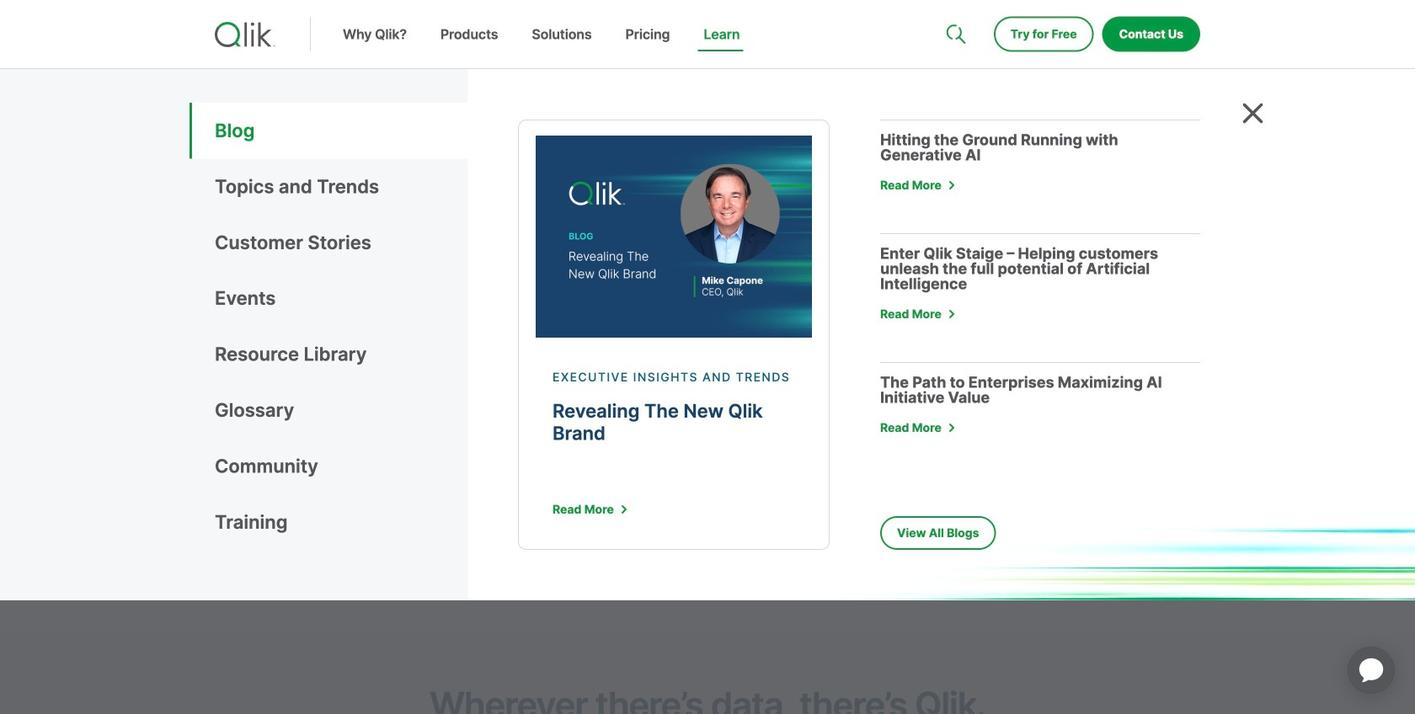 Task type: describe. For each thing, give the bounding box(es) containing it.
login image
[[1147, 0, 1161, 13]]

support image
[[948, 0, 962, 13]]

close search image
[[1243, 103, 1264, 124]]

headshot of mike capone, ceo, qlik and the text "revealing the new qlik brand" image
[[536, 136, 812, 338]]



Task type: locate. For each thing, give the bounding box(es) containing it.
qlik image
[[215, 22, 276, 47]]

application
[[1328, 627, 1416, 715]]



Task type: vqa. For each thing, say whether or not it's contained in the screenshot.
the Login icon
yes



